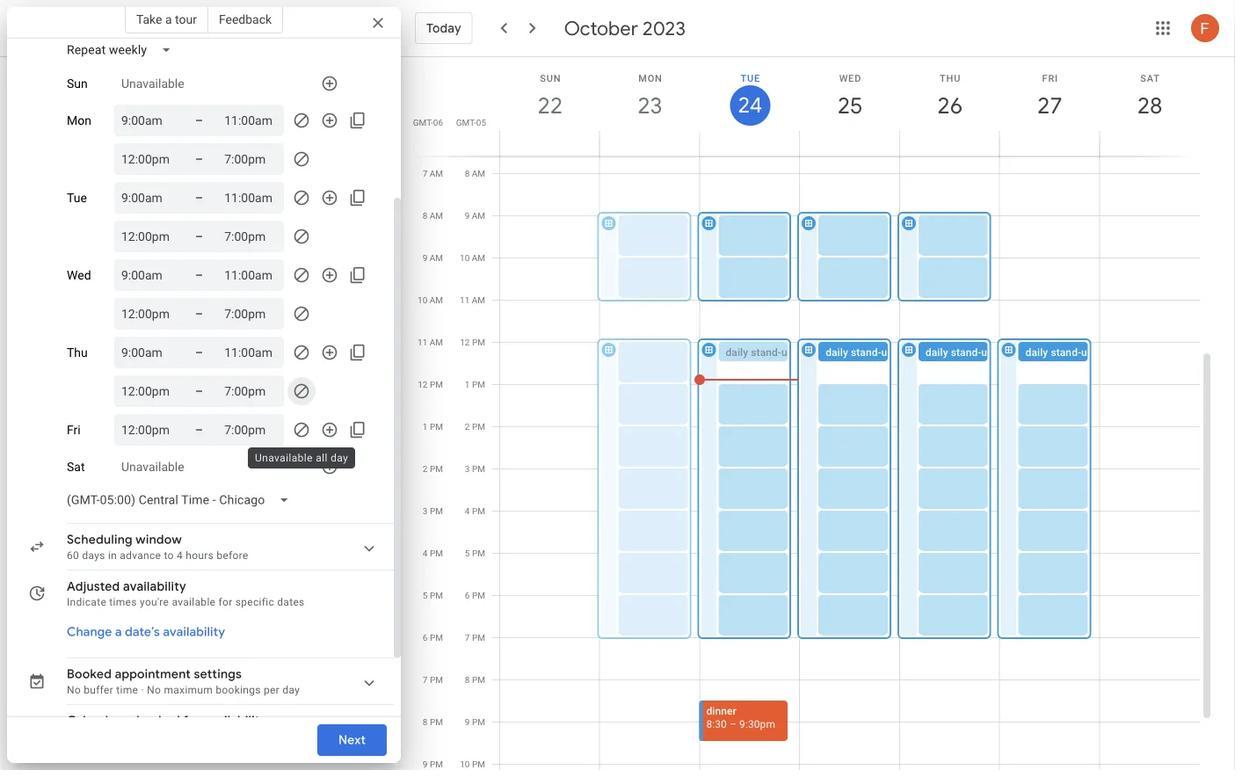 Task type: vqa. For each thing, say whether or not it's contained in the screenshot.


Task type: locate. For each thing, give the bounding box(es) containing it.
for
[[219, 596, 233, 609], [183, 713, 201, 729]]

day right per
[[283, 684, 300, 697]]

sun inside sun 22
[[540, 73, 561, 84]]

tue for tue 24
[[741, 73, 761, 84]]

2023
[[643, 16, 686, 40]]

mon for mon
[[67, 113, 91, 128]]

tue left start time on tuesdays text box
[[67, 191, 87, 205]]

indicate
[[67, 596, 106, 609]]

2 daily stand-up button from the left
[[819, 343, 926, 362]]

tue
[[741, 73, 761, 84], [67, 191, 87, 205]]

26
[[937, 91, 962, 120]]

End time on Wednesdays text field
[[224, 265, 277, 286]]

24 column header
[[700, 57, 801, 156]]

up
[[782, 347, 794, 359], [882, 347, 894, 359], [982, 347, 994, 359], [1082, 347, 1094, 359]]

october
[[564, 16, 639, 40]]

pm
[[472, 337, 486, 348], [430, 380, 443, 390], [472, 380, 486, 390], [430, 422, 443, 432], [472, 422, 486, 432], [430, 464, 443, 475], [472, 464, 486, 475], [430, 506, 443, 517], [472, 506, 486, 517], [430, 548, 443, 559], [472, 548, 486, 559], [430, 591, 443, 601], [472, 591, 486, 601], [430, 633, 443, 643], [472, 633, 486, 643], [430, 675, 443, 686], [472, 675, 486, 686], [430, 717, 443, 728], [472, 717, 486, 728], [430, 760, 443, 770], [472, 760, 486, 770]]

day right all
[[331, 452, 349, 464]]

60
[[67, 550, 79, 562]]

1 horizontal spatial tue
[[741, 73, 761, 84]]

2 gmt- from the left
[[456, 117, 477, 128]]

stand-
[[751, 347, 782, 359], [851, 347, 882, 359], [951, 347, 982, 359], [1051, 347, 1082, 359]]

1 horizontal spatial gmt-
[[456, 117, 477, 128]]

0 horizontal spatial 3
[[423, 506, 428, 517]]

availability
[[123, 579, 186, 595], [163, 625, 225, 640], [204, 713, 267, 729]]

1 horizontal spatial thu
[[940, 73, 961, 84]]

start time on thursdays text field up start time on fridays text field
[[121, 381, 174, 402]]

0 vertical spatial 1
[[465, 380, 470, 390]]

0 vertical spatial wed
[[840, 73, 862, 84]]

12 pm
[[460, 337, 486, 348], [418, 380, 443, 390]]

– left end time on fridays text field
[[195, 423, 203, 437]]

end time on mondays text field for start time on mondays text box
[[224, 110, 277, 131]]

22 column header
[[500, 57, 601, 156]]

unavailable down start time on fridays text field
[[121, 460, 184, 474]]

thu for thu
[[67, 345, 88, 360]]

0 horizontal spatial 8 am
[[423, 211, 443, 221]]

7
[[423, 168, 428, 179], [465, 633, 470, 643], [423, 675, 428, 686]]

1 vertical spatial 12
[[418, 380, 428, 390]]

– right start time on wednesdays text field
[[195, 307, 203, 321]]

1 horizontal spatial 1
[[465, 380, 470, 390]]

1 vertical spatial 7
[[465, 633, 470, 643]]

9 pm up 10 pm
[[465, 717, 486, 728]]

0 vertical spatial 5
[[465, 548, 470, 559]]

gmt- left gmt-05
[[413, 117, 433, 128]]

1 horizontal spatial 4 pm
[[465, 506, 486, 517]]

a inside 'button'
[[115, 625, 122, 640]]

1 vertical spatial sat
[[67, 460, 85, 474]]

1 vertical spatial mon
[[67, 113, 91, 128]]

0 vertical spatial for
[[219, 596, 233, 609]]

1 vertical spatial fri
[[67, 423, 81, 437]]

0 horizontal spatial sat
[[67, 460, 85, 474]]

1 vertical spatial 7 pm
[[423, 675, 443, 686]]

1 vertical spatial tue
[[67, 191, 87, 205]]

5
[[465, 548, 470, 559], [423, 591, 428, 601]]

mon inside mon 23
[[639, 73, 663, 84]]

End time on Fridays text field
[[224, 420, 277, 441]]

3 daily stand-up button from the left
[[919, 343, 1026, 362]]

availability inside 'button'
[[163, 625, 225, 640]]

unavailable for sun
[[121, 76, 184, 91]]

daily stand-up button
[[719, 343, 826, 362], [819, 343, 926, 362], [919, 343, 1026, 362], [1019, 343, 1126, 362]]

saturday, october 28 element
[[1130, 85, 1171, 126]]

tuesday, october 24, today element
[[730, 85, 771, 126]]

fri left start time on fridays text field
[[67, 423, 81, 437]]

a left the tour
[[165, 12, 172, 26]]

1 horizontal spatial 8 pm
[[465, 675, 486, 686]]

1 vertical spatial for
[[183, 713, 201, 729]]

next button
[[317, 720, 387, 762]]

0 vertical spatial 9 pm
[[465, 717, 486, 728]]

1 vertical spatial 9 am
[[423, 253, 443, 263]]

1 horizontal spatial 11
[[460, 295, 470, 306]]

0 vertical spatial fri
[[1043, 73, 1059, 84]]

2 up from the left
[[882, 347, 894, 359]]

– right the '8:30'
[[730, 719, 737, 731]]

mon
[[639, 73, 663, 84], [67, 113, 91, 128]]

1 vertical spatial availability
[[163, 625, 225, 640]]

4
[[465, 506, 470, 517], [423, 548, 428, 559], [177, 550, 183, 562]]

9
[[465, 211, 470, 221], [423, 253, 428, 263], [465, 717, 470, 728], [423, 760, 428, 770]]

maximum
[[164, 684, 213, 697]]

1 no from the left
[[67, 684, 81, 697]]

0 vertical spatial 4 pm
[[465, 506, 486, 517]]

0 horizontal spatial 7 pm
[[423, 675, 443, 686]]

thu inside thu 26
[[940, 73, 961, 84]]

05
[[477, 117, 486, 128]]

1 vertical spatial wed
[[67, 268, 91, 283]]

– right start time on mondays text box
[[195, 113, 203, 128]]

sat up scheduling
[[67, 460, 85, 474]]

1 vertical spatial 1
[[423, 422, 428, 432]]

scheduling window 60 days in advance to 4 hours before
[[67, 532, 249, 562]]

dinner 8:30 – 9:30pm
[[707, 705, 776, 731]]

mon 23
[[637, 73, 663, 120]]

0 horizontal spatial 11
[[418, 337, 428, 348]]

0 horizontal spatial 5
[[423, 591, 428, 601]]

mon left start time on mondays text box
[[67, 113, 91, 128]]

8 am right 7 am
[[465, 168, 486, 179]]

for left specific
[[219, 596, 233, 609]]

fri inside the fri 27
[[1043, 73, 1059, 84]]

tue inside tue 24
[[741, 73, 761, 84]]

0 horizontal spatial sun
[[67, 76, 88, 91]]

start time on thursdays text field down start time on wednesdays text field
[[121, 342, 174, 363]]

fri up friday, october 27 element
[[1043, 73, 1059, 84]]

0 vertical spatial 9 am
[[465, 211, 486, 221]]

1 horizontal spatial 3
[[465, 464, 470, 475]]

wed inside wed 25
[[840, 73, 862, 84]]

wed left start time on wednesdays text box
[[67, 268, 91, 283]]

fri
[[1043, 73, 1059, 84], [67, 423, 81, 437]]

0 vertical spatial mon
[[639, 73, 663, 84]]

8 up 10 pm
[[465, 675, 470, 686]]

1
[[465, 380, 470, 390], [423, 422, 428, 432]]

0 vertical spatial tue
[[741, 73, 761, 84]]

2 no from the left
[[147, 684, 161, 697]]

bookings
[[216, 684, 261, 697]]

Start time on Wednesdays text field
[[121, 265, 174, 286]]

availability for date's
[[163, 625, 225, 640]]

unavailable all day
[[255, 452, 349, 464]]

1 vertical spatial 11 am
[[418, 337, 443, 348]]

11 am
[[460, 295, 486, 306], [418, 337, 443, 348]]

0 horizontal spatial 11 am
[[418, 337, 443, 348]]

to
[[164, 550, 174, 562]]

settings
[[194, 667, 242, 683]]

1 vertical spatial 1 pm
[[423, 422, 443, 432]]

– for start time on mondays text box
[[195, 113, 203, 128]]

thu
[[940, 73, 961, 84], [67, 345, 88, 360]]

0 horizontal spatial 1 pm
[[423, 422, 443, 432]]

7 pm
[[465, 633, 486, 643], [423, 675, 443, 686]]

26 column header
[[900, 57, 1001, 156]]

12
[[460, 337, 470, 348], [418, 380, 428, 390]]

1 horizontal spatial 12
[[460, 337, 470, 348]]

start time on thursdays text field for end time on thursdays text field
[[121, 342, 174, 363]]

3 daily from the left
[[926, 347, 949, 359]]

day
[[331, 452, 349, 464], [283, 684, 300, 697]]

0 horizontal spatial thu
[[67, 345, 88, 360]]

gmt-
[[413, 117, 433, 128], [456, 117, 477, 128]]

3
[[465, 464, 470, 475], [423, 506, 428, 517]]

sat 28
[[1137, 73, 1162, 120]]

1 vertical spatial thu
[[67, 345, 88, 360]]

0 vertical spatial 3 pm
[[465, 464, 486, 475]]

today
[[427, 20, 462, 36]]

booked
[[67, 667, 112, 683]]

11
[[460, 295, 470, 306], [418, 337, 428, 348]]

8 pm right next button
[[423, 717, 443, 728]]

tue for tue
[[67, 191, 87, 205]]

1 horizontal spatial 10 am
[[460, 253, 486, 263]]

– left end time on tuesdays text box
[[195, 190, 203, 205]]

availability down bookings
[[204, 713, 267, 729]]

1 stand- from the left
[[751, 347, 782, 359]]

1 horizontal spatial day
[[331, 452, 349, 464]]

gmt- right 06
[[456, 117, 477, 128]]

8 pm up 10 pm
[[465, 675, 486, 686]]

28
[[1137, 91, 1162, 120]]

0 vertical spatial 2
[[465, 422, 470, 432]]

daily stand-up
[[726, 347, 794, 359], [826, 347, 894, 359], [926, 347, 994, 359], [1026, 347, 1094, 359]]

0 horizontal spatial for
[[183, 713, 201, 729]]

8 am
[[465, 168, 486, 179], [423, 211, 443, 221]]

– right start time on mondays text field on the left top of page
[[195, 152, 203, 166]]

6 pm
[[465, 591, 486, 601], [423, 633, 443, 643]]

sat inside the sat 28
[[1141, 73, 1161, 84]]

1 horizontal spatial sun
[[540, 73, 561, 84]]

a inside button
[[165, 12, 172, 26]]

mon up the monday, october 23 element on the right of page
[[639, 73, 663, 84]]

availability up you're
[[123, 579, 186, 595]]

grid containing 22
[[408, 57, 1215, 771]]

wed up wednesday, october 25 element
[[840, 73, 862, 84]]

1 vertical spatial end time on mondays text field
[[224, 149, 277, 170]]

End time on Mondays text field
[[224, 110, 277, 131], [224, 149, 277, 170]]

sat for sat 28
[[1141, 73, 1161, 84]]

·
[[141, 684, 144, 697]]

daily
[[726, 347, 749, 359], [826, 347, 849, 359], [926, 347, 949, 359], [1026, 347, 1049, 359]]

0 horizontal spatial 4
[[177, 550, 183, 562]]

sat for sat
[[67, 460, 85, 474]]

gmt- for 05
[[456, 117, 477, 128]]

sun
[[540, 73, 561, 84], [67, 76, 88, 91]]

no
[[67, 684, 81, 697], [147, 684, 161, 697]]

7 am
[[423, 168, 443, 179]]

3 pm
[[465, 464, 486, 475], [423, 506, 443, 517]]

1 gmt- from the left
[[413, 117, 433, 128]]

1 vertical spatial 5 pm
[[423, 591, 443, 601]]

1 horizontal spatial 1 pm
[[465, 380, 486, 390]]

1 horizontal spatial no
[[147, 684, 161, 697]]

2 horizontal spatial 4
[[465, 506, 470, 517]]

availability down available
[[163, 625, 225, 640]]

3 up from the left
[[982, 347, 994, 359]]

grid
[[408, 57, 1215, 771]]

2 end time on mondays text field from the top
[[224, 149, 277, 170]]

0 vertical spatial 6 pm
[[465, 591, 486, 601]]

no down booked
[[67, 684, 81, 697]]

next
[[338, 733, 366, 749]]

– for start time on mondays text field on the left top of page
[[195, 152, 203, 166]]

fri for fri 27
[[1043, 73, 1059, 84]]

0 horizontal spatial 12 pm
[[418, 380, 443, 390]]

1 horizontal spatial 2
[[465, 422, 470, 432]]

– left end time on thursdays text box
[[195, 384, 203, 398]]

1 horizontal spatial wed
[[840, 73, 862, 84]]

1 horizontal spatial 2 pm
[[465, 422, 486, 432]]

1 horizontal spatial sat
[[1141, 73, 1161, 84]]

tue up 24
[[741, 73, 761, 84]]

dates
[[277, 596, 305, 609]]

sat
[[1141, 73, 1161, 84], [67, 460, 85, 474]]

1 horizontal spatial 7 pm
[[465, 633, 486, 643]]

9 pm left 10 pm
[[423, 760, 443, 770]]

am
[[430, 168, 443, 179], [472, 168, 486, 179], [430, 211, 443, 221], [472, 211, 486, 221], [430, 253, 443, 263], [472, 253, 486, 263], [430, 295, 443, 306], [472, 295, 486, 306], [430, 337, 443, 348]]

4 daily from the left
[[1026, 347, 1049, 359]]

3 daily stand-up from the left
[[926, 347, 994, 359]]

End time on Tuesdays text field
[[224, 226, 277, 247]]

1 start time on thursdays text field from the top
[[121, 342, 174, 363]]

1 vertical spatial day
[[283, 684, 300, 697]]

End time on Thursdays text field
[[224, 381, 277, 402]]

10 am
[[460, 253, 486, 263], [418, 295, 443, 306]]

23
[[637, 91, 662, 120]]

1 vertical spatial 6
[[423, 633, 428, 643]]

28 column header
[[1100, 57, 1201, 156]]

0 horizontal spatial 1
[[423, 422, 428, 432]]

today button
[[415, 7, 473, 49]]

availability inside dropdown button
[[204, 713, 267, 729]]

time
[[116, 684, 138, 697]]

1 end time on mondays text field from the top
[[224, 110, 277, 131]]

mon for mon 23
[[639, 73, 663, 84]]

None field
[[60, 34, 186, 66], [60, 485, 304, 516], [60, 34, 186, 66], [60, 485, 304, 516]]

1 vertical spatial 8 am
[[423, 211, 443, 221]]

0 horizontal spatial tue
[[67, 191, 87, 205]]

Start time on Mondays text field
[[121, 110, 174, 131]]

– for start time on tuesdays text field
[[195, 229, 203, 244]]

1 horizontal spatial 9 am
[[465, 211, 486, 221]]

Start time on Thursdays text field
[[121, 342, 174, 363], [121, 381, 174, 402]]

0 horizontal spatial 6 pm
[[423, 633, 443, 643]]

6
[[465, 591, 470, 601], [423, 633, 428, 643]]

adjusted availability indicate times you're available for specific dates
[[67, 579, 305, 609]]

– left end time on tuesdays text field
[[195, 229, 203, 244]]

thursday, october 26 element
[[930, 85, 971, 126]]

1 horizontal spatial 5
[[465, 548, 470, 559]]

2 start time on thursdays text field from the top
[[121, 381, 174, 402]]

End time on Wednesdays text field
[[224, 303, 277, 325]]

for down maximum
[[183, 713, 201, 729]]

scheduling
[[67, 532, 133, 548]]

0 horizontal spatial day
[[283, 684, 300, 697]]

unavailable up start time on mondays text box
[[121, 76, 184, 91]]

1 vertical spatial 2
[[423, 464, 428, 475]]

10
[[460, 253, 470, 263], [418, 295, 428, 306], [460, 760, 470, 770]]

friday, october 27 element
[[1030, 85, 1071, 126]]

– left end time on wednesdays text field
[[195, 268, 203, 282]]

no right ·
[[147, 684, 161, 697]]

0 vertical spatial 12 pm
[[460, 337, 486, 348]]

appointment
[[115, 667, 191, 683]]

1 horizontal spatial 8 am
[[465, 168, 486, 179]]

8 pm
[[465, 675, 486, 686], [423, 717, 443, 728]]

1 vertical spatial a
[[115, 625, 122, 640]]

1 pm
[[465, 380, 486, 390], [423, 422, 443, 432]]

0 horizontal spatial 3 pm
[[423, 506, 443, 517]]

8 am down 7 am
[[423, 211, 443, 221]]

sat up saturday, october 28 element
[[1141, 73, 1161, 84]]

– for start time on fridays text field
[[195, 423, 203, 437]]

5 pm
[[465, 548, 486, 559], [423, 591, 443, 601]]

a left date's
[[115, 625, 122, 640]]

9 am
[[465, 211, 486, 221], [423, 253, 443, 263]]

27
[[1037, 91, 1062, 120]]

0 horizontal spatial no
[[67, 684, 81, 697]]

fri 27
[[1037, 73, 1062, 120]]

27 column header
[[1000, 57, 1101, 156]]

0 horizontal spatial fri
[[67, 423, 81, 437]]

0 horizontal spatial 2 pm
[[423, 464, 443, 475]]

0 vertical spatial 6
[[465, 591, 470, 601]]



Task type: describe. For each thing, give the bounding box(es) containing it.
window
[[136, 532, 182, 548]]

1 horizontal spatial 11 am
[[460, 295, 486, 306]]

3 stand- from the left
[[951, 347, 982, 359]]

10 pm
[[460, 760, 486, 770]]

calendars checked for availability
[[67, 713, 267, 729]]

adjusted
[[67, 579, 120, 595]]

buffer
[[84, 684, 113, 697]]

4 inside scheduling window 60 days in advance to 4 hours before
[[177, 550, 183, 562]]

1 horizontal spatial 5 pm
[[465, 548, 486, 559]]

a for take
[[165, 12, 172, 26]]

sun for sun 22
[[540, 73, 561, 84]]

End time on Tuesdays text field
[[224, 187, 277, 208]]

8 right next button
[[423, 717, 428, 728]]

0 horizontal spatial 5 pm
[[423, 591, 443, 601]]

1 vertical spatial 2 pm
[[423, 464, 443, 475]]

calendars
[[67, 713, 126, 729]]

0 vertical spatial 1 pm
[[465, 380, 486, 390]]

in
[[108, 550, 117, 562]]

1 horizontal spatial 9 pm
[[465, 717, 486, 728]]

gmt-05
[[456, 117, 486, 128]]

hours
[[186, 550, 214, 562]]

Start time on Fridays text field
[[121, 420, 174, 441]]

– left end time on thursdays text field
[[195, 345, 203, 360]]

4 stand- from the left
[[1051, 347, 1082, 359]]

23 column header
[[600, 57, 701, 156]]

sun for sun
[[67, 76, 88, 91]]

1 horizontal spatial 6
[[465, 591, 470, 601]]

1 horizontal spatial 4
[[423, 548, 428, 559]]

wednesday, october 25 element
[[830, 85, 871, 126]]

advance
[[120, 550, 161, 562]]

calendars checked for availability button
[[60, 709, 391, 748]]

gmt-06
[[413, 117, 443, 128]]

a for change
[[115, 625, 122, 640]]

1 vertical spatial 4 pm
[[423, 548, 443, 559]]

days
[[82, 550, 105, 562]]

feedback
[[219, 12, 272, 26]]

date's
[[125, 625, 160, 640]]

times
[[109, 596, 137, 609]]

1 horizontal spatial 6 pm
[[465, 591, 486, 601]]

specific
[[236, 596, 274, 609]]

1 vertical spatial 5
[[423, 591, 428, 601]]

take a tour button
[[125, 5, 208, 33]]

0 horizontal spatial 2
[[423, 464, 428, 475]]

– inside dinner 8:30 – 9:30pm
[[730, 719, 737, 731]]

End time on Thursdays text field
[[224, 342, 277, 363]]

0 horizontal spatial 10 am
[[418, 295, 443, 306]]

monday, october 23 element
[[630, 85, 671, 126]]

gmt- for 06
[[413, 117, 433, 128]]

wed for wed 25
[[840, 73, 862, 84]]

2 daily stand-up from the left
[[826, 347, 894, 359]]

1 vertical spatial 10
[[418, 295, 428, 306]]

dinner
[[707, 705, 737, 718]]

availability for for
[[204, 713, 267, 729]]

0 vertical spatial 2 pm
[[465, 422, 486, 432]]

8:30
[[707, 719, 727, 731]]

1 vertical spatial 11
[[418, 337, 428, 348]]

take
[[136, 12, 162, 26]]

0 vertical spatial day
[[331, 452, 349, 464]]

wed 25
[[837, 73, 862, 120]]

sun 22
[[537, 73, 562, 120]]

– for start time on tuesdays text box
[[195, 190, 203, 205]]

unavailable left all
[[255, 452, 313, 464]]

1 vertical spatial 8 pm
[[423, 717, 443, 728]]

all
[[316, 452, 328, 464]]

day inside booked appointment settings no buffer time · no maximum bookings per day
[[283, 684, 300, 697]]

thu for thu 26
[[940, 73, 961, 84]]

for inside dropdown button
[[183, 713, 201, 729]]

tour
[[175, 12, 197, 26]]

– for start time on wednesdays text field
[[195, 307, 203, 321]]

0 horizontal spatial 6
[[423, 633, 428, 643]]

0 vertical spatial 8 am
[[465, 168, 486, 179]]

change a date's availability
[[67, 625, 225, 640]]

1 daily stand-up from the left
[[726, 347, 794, 359]]

8 right 7 am
[[465, 168, 470, 179]]

1 up from the left
[[782, 347, 794, 359]]

Start time on Tuesdays text field
[[121, 226, 174, 247]]

sunday, october 22 element
[[530, 85, 571, 126]]

24
[[737, 91, 762, 119]]

before
[[217, 550, 249, 562]]

change a date's availability button
[[60, 617, 232, 648]]

4 daily stand-up button from the left
[[1019, 343, 1126, 362]]

4 daily stand-up from the left
[[1026, 347, 1094, 359]]

0 vertical spatial 11
[[460, 295, 470, 306]]

25 column header
[[800, 57, 901, 156]]

october 2023
[[564, 16, 686, 40]]

change
[[67, 625, 112, 640]]

1 vertical spatial 3 pm
[[423, 506, 443, 517]]

per
[[264, 684, 280, 697]]

available
[[172, 596, 216, 609]]

1 daily stand-up button from the left
[[719, 343, 826, 362]]

checked
[[130, 713, 180, 729]]

for inside the adjusted availability indicate times you're available for specific dates
[[219, 596, 233, 609]]

8 down 7 am
[[423, 211, 428, 221]]

2 vertical spatial 10
[[460, 760, 470, 770]]

availability inside the adjusted availability indicate times you're available for specific dates
[[123, 579, 186, 595]]

start time on thursdays text field for end time on thursdays text box
[[121, 381, 174, 402]]

end time on mondays text field for start time on mondays text field on the left top of page
[[224, 149, 277, 170]]

06
[[433, 117, 443, 128]]

0 vertical spatial 7 pm
[[465, 633, 486, 643]]

9:30pm
[[740, 719, 776, 731]]

unavailable for sat
[[121, 460, 184, 474]]

2 daily from the left
[[826, 347, 849, 359]]

1 horizontal spatial 3 pm
[[465, 464, 486, 475]]

1 vertical spatial 6 pm
[[423, 633, 443, 643]]

fri for fri
[[67, 423, 81, 437]]

4 up from the left
[[1082, 347, 1094, 359]]

2 stand- from the left
[[851, 347, 882, 359]]

feedback button
[[208, 5, 283, 33]]

1 daily from the left
[[726, 347, 749, 359]]

take a tour
[[136, 12, 197, 26]]

Start time on Mondays text field
[[121, 149, 174, 170]]

Start time on Tuesdays text field
[[121, 187, 174, 208]]

0 vertical spatial 10 am
[[460, 253, 486, 263]]

0 vertical spatial 10
[[460, 253, 470, 263]]

wed for wed
[[67, 268, 91, 283]]

0 vertical spatial 8 pm
[[465, 675, 486, 686]]

25
[[837, 91, 862, 120]]

thu 26
[[937, 73, 962, 120]]

0 horizontal spatial 9 pm
[[423, 760, 443, 770]]

0 vertical spatial 7
[[423, 168, 428, 179]]

2 vertical spatial 7
[[423, 675, 428, 686]]

22
[[537, 91, 562, 120]]

tue 24
[[737, 73, 762, 119]]

booked appointment settings no buffer time · no maximum bookings per day
[[67, 667, 300, 697]]

you're
[[140, 596, 169, 609]]

0 vertical spatial 3
[[465, 464, 470, 475]]

Start time on Wednesdays text field
[[121, 303, 174, 325]]

0 horizontal spatial 12
[[418, 380, 428, 390]]

– for start time on wednesdays text box
[[195, 268, 203, 282]]



